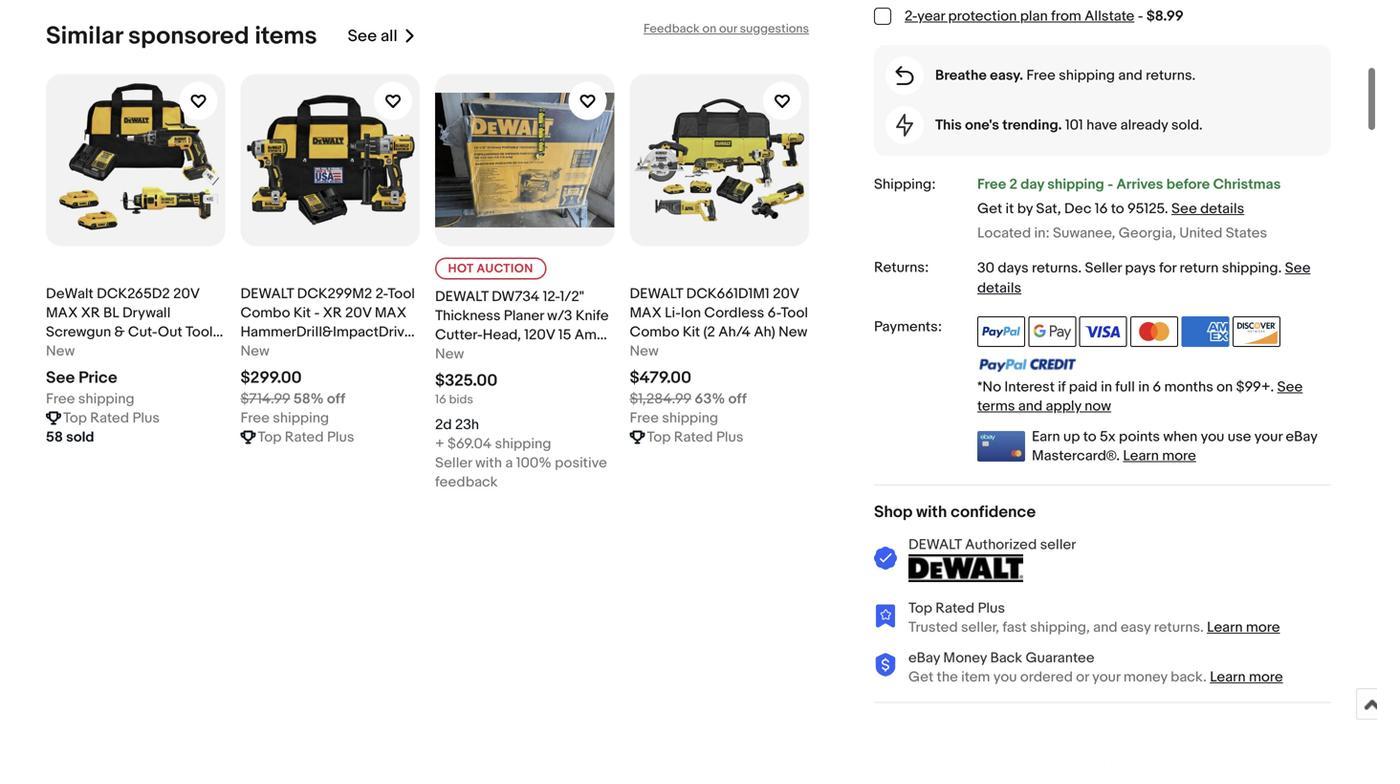 Task type: describe. For each thing, give the bounding box(es) containing it.
dec
[[1064, 200, 1092, 218]]

xr inside dewalt dck265d2 20v max xr bl drywall screwgun & cut-out tool combo kit 2 ah new
[[81, 305, 100, 322]]

0 vertical spatial returns.
[[1146, 67, 1196, 84]]

payments:
[[874, 319, 942, 336]]

plus down ah
[[132, 410, 160, 427]]

- inside free 2 day shipping - arrives before christmas get it by sat, dec 16 to 95125 . see details located in: suwanee, georgia, united states
[[1108, 176, 1113, 193]]

li-
[[665, 305, 681, 322]]

our
[[719, 22, 737, 36]]

2 horizontal spatial .
[[1278, 260, 1282, 277]]

ion
[[681, 305, 701, 322]]

guarantee
[[1026, 650, 1095, 667]]

dewalt
[[46, 285, 93, 303]]

return
[[1180, 260, 1219, 277]]

returns
[[1032, 260, 1078, 277]]

- for dewalt dck299m2 2-tool combo kit - xr 20v max hammerdrill&impactdriver kit new
[[314, 305, 320, 322]]

see details link for seller pays for return shipping
[[977, 260, 1311, 297]]

new inside new $299.00 $714.99 58% off free shipping
[[241, 343, 269, 360]]

$99+.
[[1236, 379, 1274, 396]]

shipping inside free 2 day shipping - arrives before christmas get it by sat, dec 16 to 95125 . see details located in: suwanee, georgia, united states
[[1048, 176, 1104, 193]]

with details__icon image for dewalt authorized seller
[[874, 547, 897, 571]]

up
[[1063, 429, 1080, 446]]

$69.04
[[448, 436, 492, 453]]

paypal image
[[977, 317, 1025, 347]]

top for right top rated plus text box
[[647, 429, 671, 446]]

previous price $714.99 58% off text field
[[241, 390, 345, 409]]

cutter-
[[435, 327, 483, 344]]

30
[[977, 260, 995, 277]]

trending.
[[1003, 117, 1062, 134]]

new text field for see
[[46, 342, 75, 361]]

new
[[435, 346, 462, 363]]

dewalt dck299m2 2-tool combo kit - xr 20v max hammerdrill&impactdriver kit new
[[241, 285, 417, 360]]

new inside dewalt dck265d2 20v max xr bl drywall screwgun & cut-out tool combo kit 2 ah new
[[152, 343, 181, 360]]

to inside "earn up to 5x points when you use your ebay mastercard®."
[[1083, 429, 1097, 446]]

similar
[[46, 22, 123, 51]]

shipping inside new see price free shipping
[[78, 391, 135, 408]]

dewalt for dewalt dck661d1m1 20v max li-ion cordless 6-tool combo kit (2 ah/4 ah) new new $479.00 $1,284.99 63% off free shipping
[[630, 285, 683, 303]]

with details__icon image for ebay money back guarantee
[[874, 654, 897, 678]]

+ $69.04 shipping text field
[[435, 435, 551, 454]]

you inside "earn up to 5x points when you use your ebay mastercard®."
[[1201, 429, 1225, 446]]

shipping up 101
[[1059, 67, 1115, 84]]

free inside new see price free shipping
[[46, 391, 75, 408]]

$8.99
[[1147, 8, 1184, 25]]

101
[[1065, 117, 1083, 134]]

$479.00 text field
[[630, 368, 691, 388]]

with details__icon image for breathe easy.
[[896, 66, 914, 85]]

arrives
[[1117, 176, 1163, 193]]

1 horizontal spatial top rated plus text field
[[647, 428, 744, 447]]

58%
[[293, 391, 324, 408]]

0 vertical spatial on
[[702, 22, 716, 36]]

for
[[1159, 260, 1177, 277]]

sold.
[[1171, 117, 1203, 134]]

Top Rated Plus text field
[[258, 428, 354, 447]]

learn more link for trusted seller, fast shipping, and easy returns.
[[1207, 619, 1280, 637]]

shipping inside new $299.00 $714.99 58% off free shipping
[[273, 410, 329, 427]]

feedback on our suggestions link
[[644, 22, 809, 36]]

$299.00 text field
[[241, 368, 302, 388]]

easy.
[[990, 67, 1023, 84]]

price
[[79, 368, 117, 388]]

amp,
[[575, 327, 609, 344]]

2 inside dewalt dck265d2 20v max xr bl drywall screwgun & cut-out tool combo kit 2 ah new
[[120, 343, 128, 360]]

1 in from the left
[[1101, 379, 1112, 396]]

terms
[[977, 398, 1015, 415]]

dewalt dck661d1m1 20v max li-ion cordless 6-tool combo kit (2 ah/4 ah) new new $479.00 $1,284.99 63% off free shipping
[[630, 285, 808, 427]]

months
[[1164, 379, 1213, 396]]

with inside the new $325.00 16 bids 2d 23h + $69.04 shipping seller with a 100% positive feedback
[[475, 455, 502, 472]]

see for see all
[[348, 26, 377, 46]]

discover image
[[1233, 317, 1280, 347]]

learn for trusted seller, fast shipping, and easy returns.
[[1207, 619, 1243, 637]]

see for see terms and apply now
[[1277, 379, 1303, 396]]

more for get the item you ordered or your money back.
[[1249, 669, 1283, 686]]

top for top rated plus text field at the bottom left of the page
[[258, 429, 282, 446]]

new text field for $325.00
[[435, 345, 464, 364]]

shop
[[874, 503, 913, 523]]

dewalt for dewalt dw734 12-1/2" thickness planer w/3 knife cutter-head, 120v 15 amp, new
[[435, 289, 488, 306]]

new text field for $479.00
[[630, 342, 659, 361]]

back
[[990, 650, 1023, 667]]

trusted seller, fast shipping, and easy returns.
[[909, 619, 1204, 637]]

0 vertical spatial learn
[[1123, 448, 1159, 465]]

kit inside dewalt dck661d1m1 20v max li-ion cordless 6-tool combo kit (2 ah/4 ah) new new $479.00 $1,284.99 63% off free shipping
[[683, 324, 700, 341]]

full
[[1115, 379, 1135, 396]]

dewalt for dewalt dck299m2 2-tool combo kit - xr 20v max hammerdrill&impactdriver kit new
[[241, 285, 294, 303]]

2- inside "dewalt dck299m2 2-tool combo kit - xr 20v max hammerdrill&impactdriver kit new"
[[376, 285, 388, 303]]

1 vertical spatial ebay
[[909, 650, 940, 667]]

dck265d2
[[97, 285, 170, 303]]

combo inside "dewalt dck299m2 2-tool combo kit - xr 20v max hammerdrill&impactdriver kit new"
[[241, 305, 290, 322]]

money
[[1124, 669, 1168, 686]]

mastercard®.
[[1032, 448, 1120, 465]]

1 vertical spatial on
[[1217, 379, 1233, 396]]

or
[[1076, 669, 1089, 686]]

1 vertical spatial you
[[993, 669, 1017, 686]]

feedback
[[435, 474, 498, 491]]

learn more link for get the item you ordered or your money back.
[[1210, 669, 1283, 686]]

paypal credit image
[[977, 358, 1077, 373]]

2d 23h text field
[[435, 416, 479, 435]]

located
[[977, 225, 1031, 242]]

apply
[[1046, 398, 1082, 415]]

dck299m2
[[297, 285, 372, 303]]

16 inside the new $325.00 16 bids 2d 23h + $69.04 shipping seller with a 100% positive feedback
[[435, 393, 446, 408]]

shipping inside the new $325.00 16 bids 2d 23h + $69.04 shipping seller with a 100% positive feedback
[[495, 436, 551, 453]]

1 horizontal spatial free shipping text field
[[630, 409, 718, 428]]

free right easy. on the right
[[1027, 67, 1056, 84]]

1 vertical spatial returns.
[[1154, 619, 1204, 637]]

58
[[46, 429, 63, 446]]

Seller with a 100% positive feedback text field
[[435, 454, 614, 492]]

dewalt dck265d2 20v max xr bl drywall screwgun & cut-out tool combo kit 2 ah new
[[46, 285, 213, 360]]

learn more for trusted seller, fast shipping, and easy returns.
[[1207, 619, 1280, 637]]

plan
[[1020, 8, 1048, 25]]

Free shipping text field
[[241, 409, 329, 428]]

suwanee,
[[1053, 225, 1116, 242]]

see inside new see price free shipping
[[46, 368, 75, 388]]

max for $479.00
[[630, 305, 662, 322]]

*no interest if paid in full in 6 months on $99+.
[[977, 379, 1277, 396]]

top for left top rated plus text box
[[63, 410, 87, 427]]

get the item you ordered or your money back.
[[909, 669, 1207, 686]]

12-
[[543, 289, 560, 306]]

$1,284.99
[[630, 391, 691, 408]]

+
[[435, 436, 444, 453]]

combo inside dewalt dck661d1m1 20v max li-ion cordless 6-tool combo kit (2 ah/4 ah) new new $479.00 $1,284.99 63% off free shipping
[[630, 324, 679, 341]]

more for trusted seller, fast shipping, and easy returns.
[[1246, 619, 1280, 637]]

0 horizontal spatial free shipping text field
[[46, 390, 135, 409]]

See all text field
[[348, 26, 398, 46]]

63%
[[695, 391, 725, 408]]

allstate
[[1085, 8, 1135, 25]]

23h
[[455, 417, 479, 434]]

earn
[[1032, 429, 1060, 446]]

states
[[1226, 225, 1267, 242]]

tool inside dewalt dck265d2 20v max xr bl drywall screwgun & cut-out tool combo kit 2 ah new
[[186, 324, 213, 341]]

details inside free 2 day shipping - arrives before christmas get it by sat, dec 16 to 95125 . see details located in: suwanee, georgia, united states
[[1200, 200, 1244, 218]]

kit up $299.00
[[241, 343, 258, 360]]

1 horizontal spatial with
[[916, 503, 947, 523]]

in:
[[1034, 225, 1050, 242]]

0 horizontal spatial top rated plus text field
[[63, 409, 160, 428]]

0 vertical spatial seller
[[1085, 260, 1122, 277]]

drywall
[[122, 305, 171, 322]]

kit inside dewalt dck265d2 20v max xr bl drywall screwgun & cut-out tool combo kit 2 ah new
[[99, 343, 116, 360]]

dw734
[[492, 289, 540, 306]]

items
[[255, 22, 317, 51]]

seller inside the new $325.00 16 bids 2d 23h + $69.04 shipping seller with a 100% positive feedback
[[435, 455, 472, 472]]

if
[[1058, 379, 1066, 396]]

item
[[961, 669, 990, 686]]

new inside "dewalt dck299m2 2-tool combo kit - xr 20v max hammerdrill&impactdriver kit new"
[[261, 343, 290, 360]]

auction
[[477, 262, 534, 276]]

- for 2-year protection plan from allstate - $8.99
[[1138, 8, 1143, 25]]

30 days returns . seller pays for return shipping .
[[977, 260, 1285, 277]]

bl
[[103, 305, 119, 322]]

2d
[[435, 417, 452, 434]]

58 sold
[[46, 429, 94, 446]]

a
[[505, 455, 513, 472]]

16 bids text field
[[435, 393, 473, 408]]

&
[[114, 324, 125, 341]]

points
[[1119, 429, 1160, 446]]

rated for left top rated plus text box
[[90, 410, 129, 427]]

confidence
[[951, 503, 1036, 523]]

back.
[[1171, 669, 1207, 686]]

fast
[[1003, 619, 1027, 637]]

sponsored
[[128, 22, 249, 51]]

sold
[[66, 429, 94, 446]]

see inside free 2 day shipping - arrives before christmas get it by sat, dec 16 to 95125 . see details located in: suwanee, georgia, united states
[[1172, 200, 1197, 218]]

15
[[558, 327, 571, 344]]

rated for top rated plus text field at the bottom left of the page
[[285, 429, 324, 446]]

learn for get the item you ordered or your money back.
[[1210, 669, 1246, 686]]



Task type: locate. For each thing, give the bounding box(es) containing it.
to left '5x' at the bottom of the page
[[1083, 429, 1097, 446]]

top rated plus down free shipping text field
[[258, 429, 354, 446]]

free down $1,284.99
[[630, 410, 659, 427]]

in left full
[[1101, 379, 1112, 396]]

1 horizontal spatial off
[[728, 391, 747, 408]]

off inside dewalt dck661d1m1 20v max li-ion cordless 6-tool combo kit (2 ah/4 ah) new new $479.00 $1,284.99 63% off free shipping
[[728, 391, 747, 408]]

tool right cordless
[[781, 305, 808, 322]]

1 horizontal spatial combo
[[241, 305, 290, 322]]

see for see details
[[1285, 260, 1311, 277]]

0 vertical spatial 2
[[1009, 176, 1018, 193]]

0 horizontal spatial in
[[1101, 379, 1112, 396]]

dewalt for dewalt authorized seller
[[909, 537, 962, 554]]

1 horizontal spatial new text field
[[630, 342, 659, 361]]

2 vertical spatial more
[[1249, 669, 1283, 686]]

New text field
[[46, 342, 75, 361], [241, 342, 269, 361]]

2 vertical spatial learn
[[1210, 669, 1246, 686]]

0 horizontal spatial get
[[909, 669, 934, 686]]

with details__icon image left trusted
[[874, 604, 897, 628]]

authorized
[[965, 537, 1037, 554]]

protection
[[948, 8, 1017, 25]]

new $299.00 $714.99 58% off free shipping
[[241, 343, 345, 427]]

christmas
[[1213, 176, 1281, 193]]

with details__icon image left the breathe
[[896, 66, 914, 85]]

feedback
[[644, 22, 700, 36]]

new inside the new $325.00 16 bids 2d 23h + $69.04 shipping seller with a 100% positive feedback
[[435, 346, 464, 363]]

see details
[[977, 260, 1311, 297]]

max inside dewalt dck265d2 20v max xr bl drywall screwgun & cut-out tool combo kit 2 ah new
[[46, 305, 78, 322]]

ordered
[[1020, 669, 1073, 686]]

suggestions
[[740, 22, 809, 36]]

max up hammerdrill&impactdriver in the top of the page
[[375, 305, 407, 322]]

you left use
[[1201, 429, 1225, 446]]

get inside free 2 day shipping - arrives before christmas get it by sat, dec 16 to 95125 . see details located in: suwanee, georgia, united states
[[977, 200, 1002, 218]]

2 horizontal spatial -
[[1138, 8, 1143, 25]]

0 vertical spatial learn more link
[[1123, 448, 1196, 465]]

20v down 'dck299m2'
[[345, 305, 372, 322]]

1 horizontal spatial and
[[1093, 619, 1118, 637]]

new text field up $299.00
[[241, 342, 269, 361]]

top up trusted
[[909, 600, 932, 618]]

- left $8.99 on the top right of the page
[[1138, 8, 1143, 25]]

combo down screwgun
[[46, 343, 96, 360]]

top down $1,284.99
[[647, 429, 671, 446]]

1 horizontal spatial .
[[1165, 200, 1168, 218]]

top rated plus up sold
[[63, 410, 160, 427]]

advertisement region
[[959, 719, 1246, 778]]

20v up out
[[173, 285, 199, 303]]

dewalt authorized seller
[[909, 537, 1076, 554]]

2 horizontal spatial 20v
[[773, 285, 799, 303]]

20v inside dewalt dck661d1m1 20v max li-ion cordless 6-tool combo kit (2 ah/4 ah) new new $479.00 $1,284.99 63% off free shipping
[[773, 285, 799, 303]]

see inside see all link
[[348, 26, 377, 46]]

the
[[937, 669, 958, 686]]

2- right 'dck299m2'
[[376, 285, 388, 303]]

new $325.00 16 bids 2d 23h + $69.04 shipping seller with a 100% positive feedback
[[435, 346, 610, 491]]

1/2"
[[560, 289, 584, 306]]

20v for $479.00
[[773, 285, 799, 303]]

2 vertical spatial learn more
[[1210, 669, 1283, 686]]

1 max from the left
[[46, 305, 78, 322]]

off right 63%
[[728, 391, 747, 408]]

learn more link
[[1123, 448, 1196, 465], [1207, 619, 1280, 637], [1210, 669, 1283, 686]]

dewalt inside the dewalt dw734 12-1/2" thickness planer w/3 knife cutter-head, 120v 15 amp, new
[[435, 289, 488, 306]]

1 vertical spatial 16
[[435, 393, 446, 408]]

1 xr from the left
[[81, 305, 100, 322]]

shipping down states on the right top of the page
[[1222, 260, 1278, 277]]

2 horizontal spatial max
[[630, 305, 662, 322]]

american express image
[[1182, 317, 1229, 347]]

1 vertical spatial get
[[909, 669, 934, 686]]

2- left protection
[[905, 8, 917, 25]]

out
[[158, 324, 182, 341]]

max for new
[[46, 305, 78, 322]]

0 horizontal spatial and
[[1018, 398, 1043, 415]]

shipping up dec
[[1048, 176, 1104, 193]]

top rated plus down previous price $1,284.99 63% off text field
[[647, 429, 744, 446]]

with details__icon image left the
[[874, 654, 897, 678]]

have
[[1087, 117, 1117, 134]]

1 horizontal spatial xr
[[323, 305, 342, 322]]

2 horizontal spatial and
[[1118, 67, 1143, 84]]

to left 95125
[[1111, 200, 1124, 218]]

1 vertical spatial to
[[1083, 429, 1097, 446]]

0 vertical spatial to
[[1111, 200, 1124, 218]]

seller left pays
[[1085, 260, 1122, 277]]

2 horizontal spatial combo
[[630, 324, 679, 341]]

seller up feedback
[[435, 455, 472, 472]]

w/3
[[547, 308, 572, 325]]

0 vertical spatial you
[[1201, 429, 1225, 446]]

google pay image
[[1028, 317, 1076, 347]]

0 horizontal spatial new text field
[[46, 342, 75, 361]]

combo
[[241, 305, 290, 322], [630, 324, 679, 341], [46, 343, 96, 360]]

see terms and apply now link
[[977, 379, 1303, 415]]

$325.00 text field
[[435, 371, 498, 391]]

learn more
[[1123, 448, 1196, 465], [1207, 619, 1280, 637], [1210, 669, 1283, 686]]

ebay mastercard image
[[977, 431, 1025, 462]]

2 left ah
[[120, 343, 128, 360]]

1 horizontal spatial your
[[1255, 429, 1283, 446]]

returns. right easy
[[1154, 619, 1204, 637]]

0 horizontal spatial 2
[[120, 343, 128, 360]]

kit left (2
[[683, 324, 700, 341]]

trusted
[[909, 619, 958, 637]]

16
[[1095, 200, 1108, 218], [435, 393, 446, 408]]

1 vertical spatial your
[[1092, 669, 1120, 686]]

your right use
[[1255, 429, 1283, 446]]

you down back
[[993, 669, 1017, 686]]

top rated plus text field down previous price $1,284.99 63% off text field
[[647, 428, 744, 447]]

details
[[1200, 200, 1244, 218], [977, 280, 1022, 297]]

1 horizontal spatial seller
[[1085, 260, 1122, 277]]

2 off from the left
[[728, 391, 747, 408]]

16 inside free 2 day shipping - arrives before christmas get it by sat, dec 16 to 95125 . see details located in: suwanee, georgia, united states
[[1095, 200, 1108, 218]]

2-
[[905, 8, 917, 25], [376, 285, 388, 303]]

0 vertical spatial more
[[1162, 448, 1196, 465]]

dewalt up thickness
[[435, 289, 488, 306]]

georgia,
[[1119, 225, 1176, 242]]

combo inside dewalt dck265d2 20v max xr bl drywall screwgun & cut-out tool combo kit 2 ah new
[[46, 343, 96, 360]]

20v up the 6-
[[773, 285, 799, 303]]

see details link up united
[[1172, 200, 1244, 218]]

see
[[348, 26, 377, 46], [1172, 200, 1197, 218], [1285, 260, 1311, 277], [46, 368, 75, 388], [1277, 379, 1303, 396]]

tool inside "dewalt dck299m2 2-tool combo kit - xr 20v max hammerdrill&impactdriver kit new"
[[388, 285, 415, 303]]

dewalt left 'dck299m2'
[[241, 285, 294, 303]]

free shipping text field down $1,284.99
[[630, 409, 718, 428]]

2 in from the left
[[1138, 379, 1150, 396]]

rated inside text field
[[285, 429, 324, 446]]

0 vertical spatial get
[[977, 200, 1002, 218]]

shop with confidence
[[874, 503, 1036, 523]]

. inside free 2 day shipping - arrives before christmas get it by sat, dec 16 to 95125 . see details located in: suwanee, georgia, united states
[[1165, 200, 1168, 218]]

New text field
[[630, 342, 659, 361], [435, 345, 464, 364]]

rated up sold
[[90, 410, 129, 427]]

seller,
[[961, 619, 999, 637]]

ebay right use
[[1286, 429, 1317, 446]]

xr inside "dewalt dck299m2 2-tool combo kit - xr 20v max hammerdrill&impactdriver kit new"
[[323, 305, 342, 322]]

knife
[[576, 308, 609, 325]]

max
[[46, 305, 78, 322], [375, 305, 407, 322], [630, 305, 662, 322]]

Free shipping text field
[[46, 390, 135, 409], [630, 409, 718, 428]]

and for shipping
[[1118, 67, 1143, 84]]

0 horizontal spatial ebay
[[909, 650, 940, 667]]

0 horizontal spatial -
[[314, 305, 320, 322]]

0 vertical spatial and
[[1118, 67, 1143, 84]]

shipping up top rated plus text field at the bottom left of the page
[[273, 410, 329, 427]]

95125
[[1128, 200, 1165, 218]]

shipping:
[[874, 176, 936, 193]]

shipping inside dewalt dck661d1m1 20v max li-ion cordless 6-tool combo kit (2 ah/4 ah) new new $479.00 $1,284.99 63% off free shipping
[[662, 410, 718, 427]]

See Price text field
[[46, 368, 117, 388]]

shipping,
[[1030, 619, 1090, 637]]

rated down previous price $1,284.99 63% off text field
[[674, 429, 713, 446]]

20v inside "dewalt dck299m2 2-tool combo kit - xr 20v max hammerdrill&impactdriver kit new"
[[345, 305, 372, 322]]

0 horizontal spatial to
[[1083, 429, 1097, 446]]

kit down &
[[99, 343, 116, 360]]

pays
[[1125, 260, 1156, 277]]

to
[[1111, 200, 1124, 218], [1083, 429, 1097, 446]]

ebay up the
[[909, 650, 940, 667]]

tool right 'dck299m2'
[[388, 285, 415, 303]]

shipping up 100% on the left
[[495, 436, 551, 453]]

when
[[1163, 429, 1198, 446]]

free shipping text field down price
[[46, 390, 135, 409]]

0 vertical spatial combo
[[241, 305, 290, 322]]

plus up seller,
[[978, 600, 1005, 618]]

0 horizontal spatial off
[[327, 391, 345, 408]]

Top Rated Plus text field
[[63, 409, 160, 428], [647, 428, 744, 447]]

more
[[1162, 448, 1196, 465], [1246, 619, 1280, 637], [1249, 669, 1283, 686]]

1 horizontal spatial tool
[[388, 285, 415, 303]]

hammerdrill&impactdriver
[[241, 324, 417, 341]]

ah)
[[754, 324, 775, 341]]

max down dewalt
[[46, 305, 78, 322]]

in
[[1101, 379, 1112, 396], [1138, 379, 1150, 396]]

learn right easy
[[1207, 619, 1243, 637]]

. up georgia,
[[1165, 200, 1168, 218]]

1 horizontal spatial 2-
[[905, 8, 917, 25]]

1 vertical spatial and
[[1018, 398, 1043, 415]]

details down 30
[[977, 280, 1022, 297]]

dck661d1m1
[[686, 285, 770, 303]]

new text field down cutter-
[[435, 345, 464, 364]]

1 horizontal spatial new text field
[[241, 342, 269, 361]]

rated for right top rated plus text box
[[674, 429, 713, 446]]

0 horizontal spatial .
[[1078, 260, 1082, 277]]

dewalt down shop with confidence at the bottom of the page
[[909, 537, 962, 554]]

1 vertical spatial 2-
[[376, 285, 388, 303]]

0 vertical spatial learn more
[[1123, 448, 1196, 465]]

xr left bl
[[81, 305, 100, 322]]

free up it
[[977, 176, 1006, 193]]

easy
[[1121, 619, 1151, 637]]

head,
[[483, 327, 521, 344]]

2 inside free 2 day shipping - arrives before christmas get it by sat, dec 16 to 95125 . see details located in: suwanee, georgia, united states
[[1009, 176, 1018, 193]]

this
[[935, 117, 962, 134]]

16 right dec
[[1095, 200, 1108, 218]]

1 horizontal spatial max
[[375, 305, 407, 322]]

1 vertical spatial -
[[1108, 176, 1113, 193]]

master card image
[[1131, 317, 1178, 347]]

2 horizontal spatial tool
[[781, 305, 808, 322]]

top rated plus for left top rated plus text box
[[63, 410, 160, 427]]

on left $99+. on the right of the page
[[1217, 379, 1233, 396]]

see inside 'see terms and apply now'
[[1277, 379, 1303, 396]]

0 horizontal spatial 2-
[[376, 285, 388, 303]]

positive
[[555, 455, 607, 472]]

2 xr from the left
[[323, 305, 342, 322]]

off inside new $299.00 $714.99 58% off free shipping
[[327, 391, 345, 408]]

xr down 'dck299m2'
[[323, 305, 342, 322]]

. down suwanee,
[[1078, 260, 1082, 277]]

max left li-
[[630, 305, 662, 322]]

0 horizontal spatial on
[[702, 22, 716, 36]]

1 horizontal spatial on
[[1217, 379, 1233, 396]]

with down + $69.04 shipping text field
[[475, 455, 502, 472]]

free down $714.99
[[241, 410, 270, 427]]

2 max from the left
[[375, 305, 407, 322]]

rated up trusted
[[936, 600, 975, 618]]

by
[[1017, 200, 1033, 218]]

1 new text field from the left
[[46, 342, 75, 361]]

see details link for 95125
[[1172, 200, 1244, 218]]

and up already
[[1118, 67, 1143, 84]]

learn right back. in the right of the page
[[1210, 669, 1246, 686]]

20v for new
[[173, 285, 199, 303]]

3 max from the left
[[630, 305, 662, 322]]

top down free shipping text field
[[258, 429, 282, 446]]

with details__icon image for top rated plus
[[874, 604, 897, 628]]

0 horizontal spatial you
[[993, 669, 1017, 686]]

dewalt inside dewalt dck661d1m1 20v max li-ion cordless 6-tool combo kit (2 ah/4 ah) new new $479.00 $1,284.99 63% off free shipping
[[630, 285, 683, 303]]

dewalt
[[241, 285, 294, 303], [630, 285, 683, 303], [435, 289, 488, 306], [909, 537, 962, 554]]

ah
[[131, 343, 148, 360]]

with details__icon image down shop
[[874, 547, 897, 571]]

2 new text field from the left
[[241, 342, 269, 361]]

0 horizontal spatial tool
[[186, 324, 213, 341]]

1 horizontal spatial get
[[977, 200, 1002, 218]]

before
[[1167, 176, 1210, 193]]

16 left bids
[[435, 393, 446, 408]]

1 vertical spatial details
[[977, 280, 1022, 297]]

$325.00
[[435, 371, 498, 391]]

top rated plus up seller,
[[909, 600, 1005, 618]]

new inside new see price free shipping
[[46, 343, 75, 360]]

new see price free shipping
[[46, 343, 135, 408]]

1 vertical spatial with
[[916, 503, 947, 523]]

20v inside dewalt dck265d2 20v max xr bl drywall screwgun & cut-out tool combo kit 2 ah new
[[173, 285, 199, 303]]

0 vertical spatial details
[[1200, 200, 1244, 218]]

kit
[[293, 305, 311, 322], [683, 324, 700, 341], [99, 343, 116, 360], [241, 343, 258, 360]]

combo up $299.00 text field
[[241, 305, 290, 322]]

rated down free shipping text field
[[285, 429, 324, 446]]

top rated plus for top rated plus text field at the bottom left of the page
[[258, 429, 354, 446]]

dewalt logo image
[[909, 555, 1023, 583]]

1 horizontal spatial -
[[1108, 176, 1113, 193]]

sat,
[[1036, 200, 1061, 218]]

details inside see details
[[977, 280, 1022, 297]]

free inside new $299.00 $714.99 58% off free shipping
[[241, 410, 270, 427]]

see terms and apply now
[[977, 379, 1303, 415]]

shipping down price
[[78, 391, 135, 408]]

kit up hammerdrill&impactdriver in the top of the page
[[293, 305, 311, 322]]

max inside dewalt dck661d1m1 20v max li-ion cordless 6-tool combo kit (2 ah/4 ah) new new $479.00 $1,284.99 63% off free shipping
[[630, 305, 662, 322]]

*no
[[977, 379, 1001, 396]]

- up hammerdrill&impactdriver in the top of the page
[[314, 305, 320, 322]]

0 horizontal spatial combo
[[46, 343, 96, 360]]

plus inside text field
[[327, 429, 354, 446]]

top rated plus text field up sold
[[63, 409, 160, 428]]

this one's trending. 101 have already sold.
[[935, 117, 1203, 134]]

to inside free 2 day shipping - arrives before christmas get it by sat, dec 16 to 95125 . see details located in: suwanee, georgia, united states
[[1111, 200, 1124, 218]]

0 vertical spatial 16
[[1095, 200, 1108, 218]]

with
[[475, 455, 502, 472], [916, 503, 947, 523]]

plus down free shipping text field
[[327, 429, 354, 446]]

get left it
[[977, 200, 1002, 218]]

1 horizontal spatial in
[[1138, 379, 1150, 396]]

dewalt up li-
[[630, 285, 683, 303]]

tool inside dewalt dck661d1m1 20v max li-ion cordless 6-tool combo kit (2 ah/4 ah) new new $479.00 $1,284.99 63% off free shipping
[[781, 305, 808, 322]]

1 horizontal spatial to
[[1111, 200, 1124, 218]]

0 vertical spatial ebay
[[1286, 429, 1317, 446]]

1 horizontal spatial details
[[1200, 200, 1244, 218]]

- inside "dewalt dck299m2 2-tool combo kit - xr 20v max hammerdrill&impactdriver kit new"
[[314, 305, 320, 322]]

2 vertical spatial tool
[[186, 324, 213, 341]]

xr
[[81, 305, 100, 322], [323, 305, 342, 322]]

returns. up sold. at the top right of the page
[[1146, 67, 1196, 84]]

1 vertical spatial see details link
[[977, 260, 1311, 297]]

free inside dewalt dck661d1m1 20v max li-ion cordless 6-tool combo kit (2 ah/4 ah) new new $479.00 $1,284.99 63% off free shipping
[[630, 410, 659, 427]]

new text field down screwgun
[[46, 342, 75, 361]]

new text field for $299.00
[[241, 342, 269, 361]]

plus down 63%
[[716, 429, 744, 446]]

with details__icon image left this
[[896, 114, 913, 137]]

58 sold text field
[[46, 428, 94, 447]]

1 off from the left
[[327, 391, 345, 408]]

similar sponsored items
[[46, 22, 317, 51]]

details up united
[[1200, 200, 1244, 218]]

0 vertical spatial your
[[1255, 429, 1283, 446]]

and for shipping,
[[1093, 619, 1118, 637]]

0 vertical spatial -
[[1138, 8, 1143, 25]]

2 vertical spatial -
[[314, 305, 320, 322]]

2 left day
[[1009, 176, 1018, 193]]

on left our
[[702, 22, 716, 36]]

1 horizontal spatial ebay
[[1286, 429, 1317, 446]]

year
[[917, 8, 945, 25]]

1 vertical spatial learn
[[1207, 619, 1243, 637]]

0 horizontal spatial xr
[[81, 305, 100, 322]]

6
[[1153, 379, 1161, 396]]

tool right out
[[186, 324, 213, 341]]

shipping down previous price $1,284.99 63% off text field
[[662, 410, 718, 427]]

0 horizontal spatial max
[[46, 305, 78, 322]]

visa image
[[1080, 317, 1127, 347]]

with details__icon image
[[896, 66, 914, 85], [896, 114, 913, 137], [874, 547, 897, 571], [874, 604, 897, 628], [874, 654, 897, 678]]

day
[[1021, 176, 1044, 193]]

free down see price text box
[[46, 391, 75, 408]]

see inside see details
[[1285, 260, 1311, 277]]

and inside 'see terms and apply now'
[[1018, 398, 1043, 415]]

. up discover image
[[1278, 260, 1282, 277]]

top rated plus for right top rated plus text box
[[647, 429, 744, 446]]

your inside "earn up to 5x points when you use your ebay mastercard®."
[[1255, 429, 1283, 446]]

your
[[1255, 429, 1283, 446], [1092, 669, 1120, 686]]

1 vertical spatial seller
[[435, 455, 472, 472]]

1 vertical spatial combo
[[630, 324, 679, 341]]

2 vertical spatial combo
[[46, 343, 96, 360]]

free inside free 2 day shipping - arrives before christmas get it by sat, dec 16 to 95125 . see details located in: suwanee, georgia, united states
[[977, 176, 1006, 193]]

top rated plus
[[63, 410, 160, 427], [258, 429, 354, 446], [647, 429, 744, 446], [909, 600, 1005, 618]]

1 horizontal spatial 2
[[1009, 176, 1018, 193]]

1 horizontal spatial you
[[1201, 429, 1225, 446]]

previous price $1,284.99 63% off text field
[[630, 390, 747, 409]]

top inside text field
[[258, 429, 282, 446]]

ebay inside "earn up to 5x points when you use your ebay mastercard®."
[[1286, 429, 1317, 446]]

max inside "dewalt dck299m2 2-tool combo kit - xr 20v max hammerdrill&impactdriver kit new"
[[375, 305, 407, 322]]

1 vertical spatial tool
[[781, 305, 808, 322]]

with right shop
[[916, 503, 947, 523]]

ebay money back guarantee
[[909, 650, 1095, 667]]

1 vertical spatial learn more
[[1207, 619, 1280, 637]]

learn more for get the item you ordered or your money back.
[[1210, 669, 1283, 686]]

your right or
[[1092, 669, 1120, 686]]

0 vertical spatial see details link
[[1172, 200, 1244, 218]]

see details link down georgia,
[[977, 260, 1311, 297]]

1 horizontal spatial 16
[[1095, 200, 1108, 218]]

see all link
[[348, 22, 417, 51]]

cut-
[[128, 324, 158, 341]]

0 horizontal spatial your
[[1092, 669, 1120, 686]]

dewalt inside "dewalt dck299m2 2-tool combo kit - xr 20v max hammerdrill&impactdriver kit new"
[[241, 285, 294, 303]]

ah/4
[[718, 324, 751, 341]]

100%
[[516, 455, 552, 472]]

top up 58 sold
[[63, 410, 87, 427]]

and down interest
[[1018, 398, 1043, 415]]

0 horizontal spatial seller
[[435, 455, 472, 472]]

0 horizontal spatial 20v
[[173, 285, 199, 303]]

already
[[1121, 117, 1168, 134]]

with details__icon image for this one's trending.
[[896, 114, 913, 137]]

2 vertical spatial and
[[1093, 619, 1118, 637]]

0 horizontal spatial new text field
[[435, 345, 464, 364]]

1 vertical spatial more
[[1246, 619, 1280, 637]]

and left easy
[[1093, 619, 1118, 637]]



Task type: vqa. For each thing, say whether or not it's contained in the screenshot.
LA
no



